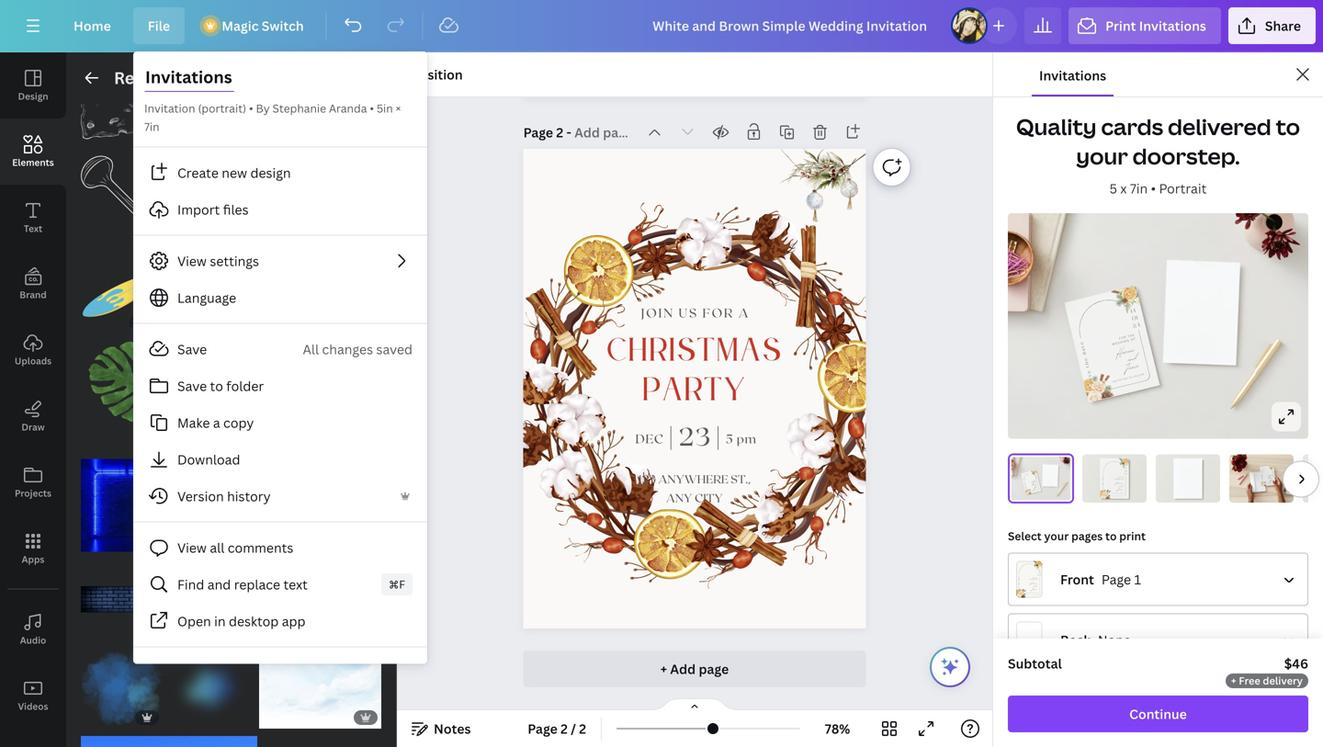Task type: vqa. For each thing, say whether or not it's contained in the screenshot.
files
yes



Task type: describe. For each thing, give the bounding box(es) containing it.
apps
[[22, 553, 44, 566]]

open in desktop app
[[177, 612, 306, 630]]

invitation (portrait)
[[144, 101, 246, 116]]

projects button
[[0, 449, 66, 516]]

page for page 2 -
[[523, 124, 553, 141]]

for up invitation to follow harumi and jamie
[[1118, 477, 1121, 478]]

apps button
[[0, 516, 66, 582]]

+ add page button
[[523, 651, 866, 687]]

your inside 'quality cards delivered to your doorstep. 5 x 7in • portrait'
[[1076, 141, 1128, 171]]

follow left the display preview 5 of the design image at the right bottom of the page
[[1271, 482, 1273, 483]]

comments
[[228, 539, 293, 556]]

main menu bar
[[0, 0, 1323, 52]]

brick wall with blue neon light image
[[81, 459, 281, 552]]

save up the select
[[1026, 488, 1028, 491]]

projects
[[15, 487, 51, 499]]

all
[[303, 340, 319, 358]]

magic switch
[[222, 17, 304, 34]]

save for save to folder
[[177, 377, 207, 395]]

and inside invitation to follow harumi and jamie
[[1119, 483, 1123, 489]]

side panel tab list
[[0, 52, 66, 747]]

harumi up the select
[[1032, 482, 1036, 486]]

123 anywhere st., any city
[[639, 472, 751, 505]]

14 01 24
[[1130, 306, 1141, 330]]

continue button
[[1008, 696, 1309, 732]]

design button
[[0, 52, 66, 119]]

24 up the select
[[1036, 477, 1037, 480]]

text button
[[0, 185, 66, 251]]

dec
[[636, 431, 664, 446]]

import files
[[177, 201, 249, 218]]

find and replace text
[[177, 576, 308, 593]]

view for view settings
[[177, 252, 207, 270]]

magic switch button
[[192, 7, 319, 44]]

+ free delivery
[[1231, 674, 1303, 687]]

audio button
[[0, 596, 66, 663]]

join
[[641, 305, 674, 320]]

changes
[[322, 340, 373, 358]]

settings
[[210, 252, 259, 270]]

jamie left the display preview 5 of the design image at the right bottom of the page
[[1270, 480, 1272, 482]]

cards
[[1101, 112, 1163, 142]]

7in inside 'quality cards delivered to your doorstep. 5 x 7in • portrait'
[[1130, 180, 1148, 197]]

delivery
[[1263, 674, 1303, 687]]

water color blue image
[[81, 647, 163, 729]]

14 inside 14 01 24 save the date
[[1125, 466, 1127, 470]]

portrait
[[1159, 180, 1207, 197]]

2 for -
[[556, 124, 563, 141]]

date left the display preview 5 of the design image at the right bottom of the page
[[1261, 474, 1263, 477]]

wedding left the display preview 5 of the design image at the right bottom of the page
[[1268, 475, 1271, 476]]

show pages image
[[651, 697, 739, 712]]

/
[[571, 720, 576, 737]]

new
[[222, 164, 247, 181]]

wedding up and jamie
[[1112, 338, 1130, 346]]

notes button
[[404, 714, 478, 743]]

to inside invitation to follow
[[1129, 376, 1133, 379]]

harumi left the display preview 5 of the design image at the right bottom of the page
[[1268, 476, 1272, 479]]

to inside button
[[210, 377, 223, 395]]

save inside 14 01 24 save the date
[[1102, 486, 1104, 492]]

notes
[[434, 720, 471, 737]]

back none
[[1060, 631, 1131, 649]]

date up the select
[[1024, 482, 1026, 485]]

print
[[1119, 528, 1146, 543]]

to inside 'quality cards delivered to your doorstep. 5 x 7in • portrait'
[[1276, 112, 1300, 142]]

7in inside 5in × 7in
[[144, 119, 159, 134]]

save inside save the date
[[1085, 369, 1095, 385]]

1 horizontal spatial a
[[738, 305, 750, 320]]

a inside button
[[213, 414, 220, 431]]

and right the find
[[207, 576, 231, 593]]

blue gradient brick wall image
[[289, 459, 381, 552]]

save left the display preview 5 of the design image at the right bottom of the page
[[1262, 480, 1263, 483]]

x
[[1120, 180, 1127, 197]]

invitation up the select
[[1031, 490, 1035, 491]]

brand
[[20, 289, 47, 301]]

doorstep.
[[1133, 141, 1240, 171]]

invitations inside 'dropdown button'
[[1139, 17, 1206, 34]]

share button
[[1228, 7, 1316, 44]]

brand button
[[0, 251, 66, 317]]

all
[[210, 539, 225, 556]]

1 vertical spatial page
[[1102, 570, 1131, 588]]

view for view all comments
[[177, 539, 207, 556]]

harumi inside invitation to follow harumi and jamie
[[1116, 480, 1123, 486]]

page for page 2 / 2
[[528, 720, 558, 737]]

monstera leaf watercolor image
[[81, 341, 192, 452]]

+ for + add page
[[660, 660, 667, 678]]

text
[[283, 576, 308, 593]]

page
[[699, 660, 729, 678]]

uploads button
[[0, 317, 66, 383]]

quality
[[1016, 112, 1097, 142]]

(portrait)
[[198, 101, 246, 116]]

create
[[177, 164, 219, 181]]

the inside 14 01 24 save the date
[[1102, 481, 1104, 486]]

for right us
[[703, 305, 734, 320]]

blue sky image
[[81, 736, 257, 747]]

aranda
[[329, 101, 367, 116]]

for left the display preview 5 of the design image at the right bottom of the page
[[1269, 475, 1271, 476]]

-
[[567, 124, 571, 141]]

and inside and jamie
[[1126, 351, 1138, 366]]

history
[[227, 487, 271, 505]]

language button
[[133, 279, 427, 316]]

⌘f
[[389, 577, 405, 592]]

open in desktop app button
[[133, 603, 427, 640]]

wedding up invitation to follow harumi and jamie
[[1115, 478, 1122, 480]]

language
[[177, 289, 236, 306]]

download button
[[133, 441, 427, 478]]

christmas
[[608, 327, 783, 378]]

of up the select
[[1035, 481, 1036, 482]]

jamie inside invitation to follow harumi and jamie
[[1118, 487, 1123, 492]]

home
[[74, 17, 111, 34]]

download
[[177, 451, 240, 468]]

anywhere
[[658, 472, 729, 486]]

all changes saved
[[303, 340, 413, 358]]

draw button
[[0, 383, 66, 449]]

of down 14 01 24
[[1131, 337, 1136, 342]]

5in × 7in
[[144, 101, 401, 134]]

blurred gradient shape image
[[170, 647, 252, 729]]

design
[[18, 90, 48, 102]]

save to folder
[[177, 377, 264, 395]]

×
[[396, 101, 401, 116]]

text
[[24, 222, 42, 235]]

pink gradient background image
[[247, 258, 381, 334]]

0 vertical spatial for the wedding of
[[1112, 333, 1136, 346]]

shiba inu illustration image
[[164, 258, 239, 334]]

1 horizontal spatial 14 01 24 save the date for the wedding of invitation to follow harumi and jamie
[[1261, 470, 1274, 483]]

continue
[[1129, 705, 1187, 723]]

and left the display preview 5 of the design image at the right bottom of the page
[[1270, 478, 1272, 481]]

to left print
[[1105, 528, 1117, 543]]

print
[[1106, 17, 1136, 34]]

for up the select
[[1033, 481, 1034, 482]]

position
[[412, 66, 463, 83]]

date inside 14 01 24 save the date
[[1102, 475, 1104, 480]]

design title text field inside the main menu bar
[[638, 7, 944, 44]]

view settings button
[[133, 243, 427, 279]]

surfing board isometric 3d icon image
[[81, 258, 156, 334]]

back
[[1060, 631, 1091, 649]]

+ for + free delivery
[[1231, 674, 1237, 687]]

1 vertical spatial 5
[[726, 431, 734, 446]]

create new design
[[177, 164, 291, 181]]

follow up the select
[[1036, 489, 1038, 490]]

jamie up the select
[[1034, 486, 1037, 489]]

quality cards delivered to your doorstep. 5 x 7in • portrait
[[1016, 112, 1300, 197]]

replace
[[234, 576, 280, 593]]

•
[[1151, 180, 1156, 197]]

find
[[177, 576, 204, 593]]

recently
[[114, 67, 185, 89]]

0 horizontal spatial 14 01 24 save the date for the wedding of invitation to follow harumi and jamie
[[1024, 474, 1038, 491]]



Task type: locate. For each thing, give the bounding box(es) containing it.
select your pages to print element
[[1008, 552, 1309, 666]]

24 left the display preview 5 of the design image at the right bottom of the page
[[1272, 472, 1274, 474]]

of
[[1131, 337, 1136, 342], [1271, 475, 1273, 476], [1122, 478, 1124, 480], [1035, 481, 1036, 482]]

view inside button
[[177, 539, 207, 556]]

group
[[183, 53, 279, 148], [81, 155, 176, 251], [183, 155, 279, 251], [81, 247, 156, 334], [164, 258, 239, 334], [247, 258, 381, 334], [81, 341, 192, 452], [81, 459, 281, 552], [81, 559, 162, 640], [169, 559, 250, 640], [81, 647, 163, 729], [170, 647, 252, 729], [259, 647, 381, 729], [81, 725, 257, 747], [356, 725, 378, 747]]

23
[[679, 420, 712, 451]]

invitation to follow harumi and jamie
[[1111, 480, 1124, 494]]

0 horizontal spatial your
[[1044, 528, 1069, 543]]

jamie
[[1124, 359, 1140, 375], [1270, 480, 1272, 482], [1034, 486, 1037, 489], [1118, 487, 1123, 492]]

for the wedding of down 14 01 24
[[1112, 333, 1136, 346]]

1 vertical spatial save
[[177, 377, 207, 395]]

1 horizontal spatial +
[[1231, 674, 1237, 687]]

harumi up invitation to follow
[[1115, 343, 1136, 361]]

0 horizontal spatial +
[[660, 660, 667, 678]]

2 left /
[[561, 720, 568, 737]]

blue, brick wall image
[[199, 341, 381, 452]]

to up the select
[[1035, 489, 1036, 490]]

save left invitation to follow
[[1085, 369, 1095, 385]]

page left the 1
[[1102, 570, 1131, 588]]

file button
[[133, 7, 185, 44]]

14 left display preview 3 of the design image
[[1125, 466, 1127, 470]]

save up save to folder
[[177, 340, 207, 358]]

join us for a
[[641, 305, 750, 320]]

follow inside invitation to follow harumi and jamie
[[1120, 493, 1124, 494]]

none
[[1098, 631, 1131, 649]]

wedding up the select
[[1031, 481, 1035, 483]]

01 inside 14 01 24
[[1131, 313, 1139, 323]]

14 up and jamie
[[1130, 306, 1137, 316]]

save
[[1085, 369, 1095, 385], [1262, 480, 1263, 483], [1102, 486, 1104, 492], [1026, 488, 1028, 491]]

0 horizontal spatial 7in
[[144, 119, 159, 134]]

desktop
[[229, 612, 279, 630]]

saved
[[376, 340, 413, 358]]

14
[[1130, 306, 1137, 316], [1125, 466, 1127, 470], [1272, 470, 1273, 471], [1035, 474, 1037, 476]]

your up x on the top right
[[1076, 141, 1128, 171]]

123
[[639, 472, 656, 486]]

invitations
[[1139, 17, 1206, 34], [1039, 67, 1106, 84]]

and up the select
[[1034, 484, 1037, 487]]

page inside button
[[528, 720, 558, 737]]

party
[[643, 366, 748, 417]]

home link
[[59, 7, 126, 44]]

0 vertical spatial 5
[[1110, 180, 1117, 197]]

78%
[[825, 720, 850, 737]]

of up invitation to follow harumi and jamie
[[1122, 478, 1124, 480]]

by
[[256, 101, 270, 116]]

follow right save the date
[[1133, 373, 1145, 378]]

version
[[177, 487, 224, 505]]

0 horizontal spatial invitations
[[1039, 67, 1106, 84]]

canva assistant image
[[939, 656, 961, 678]]

invitations inside button
[[1039, 67, 1106, 84]]

5
[[1110, 180, 1117, 197], [726, 431, 734, 446]]

$46
[[1284, 655, 1309, 672]]

Page title text field
[[575, 123, 634, 142]]

add
[[670, 660, 696, 678]]

to down and jamie
[[1129, 376, 1133, 379]]

save for save
[[177, 340, 207, 358]]

st.,
[[731, 472, 751, 486]]

elements
[[12, 156, 54, 169]]

follow
[[1133, 373, 1145, 378], [1271, 482, 1273, 483], [1036, 489, 1038, 490], [1120, 493, 1124, 494]]

invitation inside invitation to follow
[[1112, 377, 1128, 383]]

for the wedding of
[[1112, 333, 1136, 346], [1115, 477, 1124, 480]]

front
[[1060, 570, 1094, 588]]

switch
[[262, 17, 304, 34]]

view left all
[[177, 539, 207, 556]]

print invitations button
[[1069, 7, 1221, 44]]

pm
[[737, 431, 757, 446]]

invitations right print
[[1139, 17, 1206, 34]]

1 vertical spatial for the wedding of
[[1115, 477, 1124, 480]]

2 for /
[[561, 720, 568, 737]]

14 01 24 save the date for the wedding of invitation to follow harumi and jamie up the select
[[1024, 474, 1038, 491]]

display preview 3 of the design image
[[1156, 454, 1220, 502]]

invitation left the display preview 5 of the design image at the right bottom of the page
[[1267, 483, 1270, 483]]

recently used
[[114, 67, 228, 89]]

1 vertical spatial a
[[213, 414, 220, 431]]

view all comments
[[177, 539, 293, 556]]

make
[[177, 414, 210, 431]]

sky, clear sky, sky cloud, soft sky background image
[[259, 647, 381, 729]]

invitation inside invitation to follow harumi and jamie
[[1111, 493, 1117, 494]]

make a copy button
[[133, 404, 427, 441]]

view up language
[[177, 252, 207, 270]]

page left -
[[523, 124, 553, 141]]

display preview 5 of the design image
[[1303, 454, 1323, 502]]

1 vertical spatial invitations
[[1039, 67, 1106, 84]]

videos
[[18, 700, 48, 713]]

1 vertical spatial design title text field
[[144, 62, 235, 92]]

14 01 24 save the date for the wedding of invitation to follow harumi and jamie
[[1261, 470, 1274, 483], [1024, 474, 1038, 491]]

laddle icon image
[[286, 53, 381, 148]]

14 up the select
[[1035, 474, 1037, 476]]

for up and jamie
[[1119, 335, 1127, 340]]

0 horizontal spatial design title text field
[[144, 62, 235, 92]]

jamie up print
[[1118, 487, 1123, 492]]

14 left the display preview 5 of the design image at the right bottom of the page
[[1272, 470, 1273, 471]]

invitation
[[144, 101, 195, 116]]

in
[[214, 612, 226, 630]]

0 vertical spatial save
[[177, 340, 207, 358]]

24 inside 14 01 24 save the date
[[1124, 472, 1127, 476]]

0 vertical spatial 7in
[[144, 119, 159, 134]]

to right delivered
[[1276, 112, 1300, 142]]

1 vertical spatial 7in
[[1130, 180, 1148, 197]]

delivered
[[1168, 112, 1272, 142]]

01 inside 14 01 24 save the date
[[1125, 469, 1127, 473]]

5 pm
[[726, 431, 757, 446]]

by stephanie aranda
[[256, 101, 367, 116]]

city
[[695, 491, 723, 505]]

1 horizontal spatial design title text field
[[638, 7, 944, 44]]

a left copy
[[213, 414, 220, 431]]

the
[[1128, 333, 1135, 338], [1082, 356, 1091, 368], [1271, 475, 1272, 475], [1121, 477, 1124, 478], [1262, 478, 1263, 480], [1035, 480, 1036, 481], [1102, 481, 1104, 486], [1025, 485, 1027, 488]]

5 left pm
[[726, 431, 734, 446]]

1
[[1134, 570, 1141, 588]]

24 inside 14 01 24
[[1132, 321, 1141, 330]]

harumi up print
[[1116, 480, 1123, 486]]

page 2 -
[[523, 124, 575, 141]]

videos button
[[0, 663, 66, 729]]

1 horizontal spatial invitations
[[1139, 17, 1206, 34]]

invitation
[[1112, 377, 1128, 383], [1267, 483, 1270, 483], [1031, 490, 1035, 491], [1111, 493, 1117, 494]]

and
[[1126, 351, 1138, 366], [1270, 478, 1272, 481], [1119, 483, 1123, 489], [1034, 484, 1037, 487], [207, 576, 231, 593]]

save up make
[[177, 377, 207, 395]]

+ inside button
[[660, 660, 667, 678]]

0 vertical spatial your
[[1076, 141, 1128, 171]]

1 save from the top
[[177, 340, 207, 358]]

save the date
[[1078, 340, 1095, 385]]

7in down invitation on the left top of the page
[[144, 119, 159, 134]]

free
[[1239, 674, 1261, 687]]

us
[[679, 305, 698, 320]]

blue brick background image
[[169, 559, 250, 640]]

elements button
[[0, 119, 66, 185]]

2 view from the top
[[177, 539, 207, 556]]

save left invitation to follow harumi and jamie
[[1102, 486, 1104, 492]]

date left invitation to follow harumi and jamie
[[1102, 475, 1104, 480]]

jamie right save the date
[[1124, 359, 1140, 375]]

1 horizontal spatial your
[[1076, 141, 1128, 171]]

2 left -
[[556, 124, 563, 141]]

import
[[177, 201, 220, 218]]

save
[[177, 340, 207, 358], [177, 377, 207, 395]]

24 up and jamie
[[1132, 321, 1141, 330]]

24 up print
[[1124, 472, 1127, 476]]

invitations button
[[1032, 52, 1114, 96]]

date inside save the date
[[1078, 340, 1088, 356]]

position button
[[404, 60, 470, 89]]

2 vertical spatial page
[[528, 720, 558, 737]]

0 horizontal spatial 5
[[726, 431, 734, 446]]

Design title text field
[[638, 7, 944, 44], [144, 62, 235, 92]]

share
[[1265, 17, 1301, 34]]

0 vertical spatial design title text field
[[638, 7, 944, 44]]

0 vertical spatial invitations
[[1139, 17, 1206, 34]]

view all comments button
[[133, 529, 427, 566]]

5 left x on the top right
[[1110, 180, 1117, 197]]

follow inside invitation to follow
[[1133, 373, 1145, 378]]

folder
[[226, 377, 264, 395]]

files
[[223, 201, 249, 218]]

magic
[[222, 17, 259, 34]]

page left /
[[528, 720, 558, 737]]

+ add page
[[660, 660, 729, 678]]

print invitations
[[1106, 17, 1206, 34]]

7in left •
[[1130, 180, 1148, 197]]

select your pages to print
[[1008, 528, 1146, 543]]

follow down 14 01 24 save the date
[[1120, 493, 1124, 494]]

01 up and jamie
[[1131, 313, 1139, 323]]

14 inside 14 01 24
[[1130, 306, 1137, 316]]

copy
[[223, 414, 254, 431]]

any
[[666, 491, 693, 505]]

01 left display preview 3 of the design image
[[1125, 469, 1127, 473]]

a right us
[[738, 305, 750, 320]]

to left the display preview 5 of the design image at the right bottom of the page
[[1270, 483, 1271, 483]]

01 up the select
[[1035, 476, 1037, 478]]

front page 1
[[1060, 570, 1141, 588]]

of left the display preview 5 of the design image at the right bottom of the page
[[1271, 475, 1273, 476]]

to down 14 01 24 save the date
[[1118, 493, 1119, 494]]

1 horizontal spatial 5
[[1110, 180, 1117, 197]]

1 horizontal spatial 7in
[[1130, 180, 1148, 197]]

0 vertical spatial view
[[177, 252, 207, 270]]

select
[[1008, 528, 1042, 543]]

save to folder button
[[133, 368, 427, 404]]

5in
[[377, 101, 393, 116]]

invitations up quality
[[1039, 67, 1106, 84]]

cooking utensil image
[[81, 155, 176, 251]]

pages
[[1072, 528, 1103, 543]]

dark blue brick wall grunge texture background. image
[[257, 559, 381, 640]]

a
[[738, 305, 750, 320], [213, 414, 220, 431]]

page
[[523, 124, 553, 141], [1102, 570, 1131, 588], [528, 720, 558, 737]]

+ left 'add'
[[660, 660, 667, 678]]

1 vertical spatial your
[[1044, 528, 1069, 543]]

2 right /
[[579, 720, 586, 737]]

01 left the display preview 5 of the design image at the right bottom of the page
[[1272, 471, 1274, 473]]

your left 'pages'
[[1044, 528, 1069, 543]]

invitation down 14 01 24 save the date
[[1111, 493, 1117, 494]]

+ left free
[[1231, 674, 1237, 687]]

create new design button
[[133, 154, 427, 191]]

to left folder
[[210, 377, 223, 395]]

harumi
[[1115, 343, 1136, 361], [1268, 476, 1272, 479], [1116, 480, 1123, 486], [1032, 482, 1036, 486]]

1 view from the top
[[177, 252, 207, 270]]

date left and jamie
[[1078, 340, 1088, 356]]

for the wedding of up invitation to follow harumi and jamie
[[1115, 477, 1124, 480]]

14 01 24 save the date for the wedding of invitation to follow harumi and jamie left the display preview 5 of the design image at the right bottom of the page
[[1261, 470, 1274, 483]]

and up invitation to follow
[[1126, 351, 1138, 366]]

to inside invitation to follow harumi and jamie
[[1118, 493, 1119, 494]]

0 vertical spatial a
[[738, 305, 750, 320]]

0 horizontal spatial a
[[213, 414, 220, 431]]

save inside button
[[177, 377, 207, 395]]

the inside save the date
[[1082, 356, 1091, 368]]

page 2 / 2
[[528, 720, 586, 737]]

uploads
[[15, 355, 52, 367]]

1 vertical spatial view
[[177, 539, 207, 556]]

invitation down and jamie
[[1112, 377, 1128, 383]]

view inside popup button
[[177, 252, 207, 270]]

78% button
[[808, 714, 867, 743]]

and up print
[[1119, 483, 1123, 489]]

0 vertical spatial page
[[523, 124, 553, 141]]

5 inside 'quality cards delivered to your doorstep. 5 x 7in • portrait'
[[1110, 180, 1117, 197]]

view settings
[[177, 252, 259, 270]]

invitation to follow
[[1112, 373, 1145, 383]]

2
[[556, 124, 563, 141], [561, 720, 568, 737], [579, 720, 586, 737]]

blue brick wall image
[[81, 559, 162, 640]]

open
[[177, 612, 211, 630]]

2 save from the top
[[177, 377, 207, 395]]



